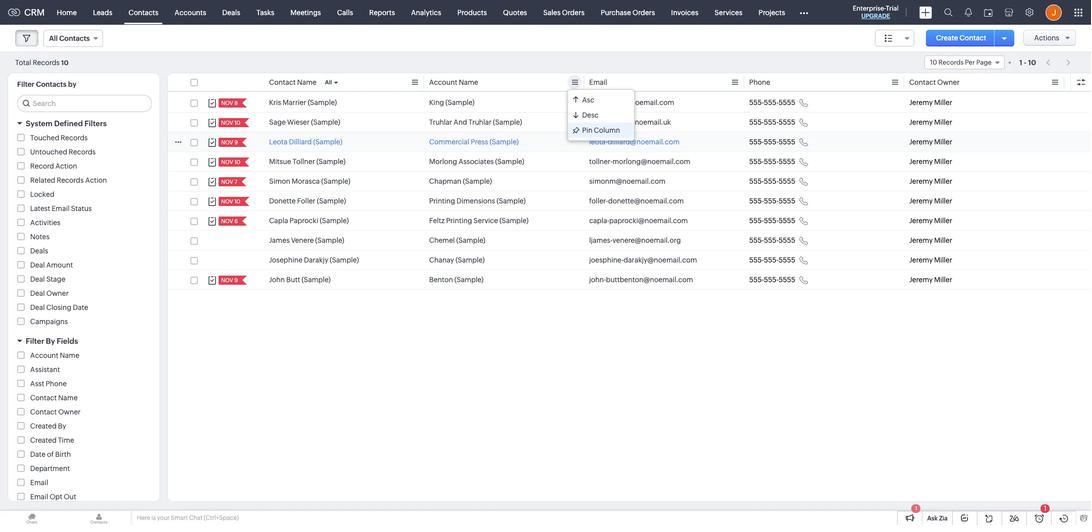 Task type: describe. For each thing, give the bounding box(es) containing it.
stage
[[46, 275, 65, 283]]

ask zia
[[928, 515, 948, 522]]

benton (sample) link
[[429, 275, 484, 285]]

(sample) right the tollner
[[317, 158, 346, 166]]

latest
[[30, 205, 50, 213]]

enterprise-trial upgrade
[[853, 5, 899, 20]]

(sample) up and
[[446, 99, 475, 107]]

asst phone
[[30, 380, 67, 388]]

1 555-555-5555 from the top
[[750, 99, 796, 107]]

10 up the 7
[[235, 159, 241, 165]]

0 horizontal spatial contact owner
[[30, 408, 81, 416]]

5555 for venere@noemail.org
[[779, 236, 796, 245]]

chanay (sample)
[[429, 256, 485, 264]]

10 inside total records 10
[[61, 59, 69, 66]]

joesphine-darakjy@noemail.com link
[[590, 255, 698, 265]]

james venere (sample)
[[269, 236, 345, 245]]

5555 for darakjy@noemail.com
[[779, 256, 796, 264]]

and
[[454, 118, 467, 126]]

accounts link
[[167, 0, 214, 25]]

0 vertical spatial contacts
[[129, 8, 159, 16]]

calendar image
[[985, 8, 993, 16]]

5 555-555-5555 from the top
[[750, 177, 796, 185]]

chats image
[[0, 511, 64, 525]]

joesphine-
[[590, 256, 624, 264]]

total
[[15, 58, 31, 66]]

leota
[[269, 138, 288, 146]]

create contact
[[937, 34, 987, 42]]

desc
[[583, 111, 599, 119]]

john butt (sample)
[[269, 276, 331, 284]]

(sample) up commercial press (sample) link
[[493, 118, 523, 126]]

birth
[[55, 451, 71, 459]]

(sample) right "foller"
[[317, 197, 346, 205]]

filter by fields button
[[8, 332, 160, 350]]

1 miller from the top
[[935, 99, 953, 107]]

5555 for wieser@noemail.uk
[[779, 118, 796, 126]]

555-555-5555 for darakjy@noemail.com
[[750, 256, 796, 264]]

feltz printing service (sample) link
[[429, 216, 529, 226]]

email right latest
[[52, 205, 70, 213]]

create
[[937, 34, 959, 42]]

related
[[30, 176, 55, 184]]

locked
[[30, 190, 54, 199]]

contacts for all contacts
[[59, 34, 90, 42]]

miller for venere@noemail.org
[[935, 236, 953, 245]]

tasks
[[257, 8, 275, 16]]

commercial press (sample) link
[[429, 137, 519, 147]]

(sample) inside 'link'
[[457, 236, 486, 245]]

nov 10 for mitsue tollner (sample)
[[221, 159, 241, 165]]

actions
[[1035, 34, 1060, 42]]

All Contacts field
[[43, 30, 103, 47]]

555-555-5555 for paprocki@noemail.com
[[750, 217, 796, 225]]

king (sample) link
[[429, 98, 475, 108]]

555-555-5555 for wieser@noemail.uk
[[750, 118, 796, 126]]

5555 for paprocki@noemail.com
[[779, 217, 796, 225]]

orders for sales orders
[[562, 8, 585, 16]]

nov 10 for sage wieser (sample)
[[221, 120, 241, 126]]

contact up created by in the left of the page
[[30, 408, 57, 416]]

page
[[977, 59, 992, 66]]

9 for leota
[[235, 139, 238, 146]]

untouched
[[30, 148, 67, 156]]

0 vertical spatial contact name
[[269, 78, 317, 86]]

nov 9 link for leota
[[219, 138, 239, 147]]

nov 10 link for donette
[[219, 197, 242, 206]]

0 vertical spatial printing
[[429, 197, 455, 205]]

commercial
[[429, 138, 470, 146]]

asst
[[30, 380, 44, 388]]

555-555-5555 for morlong@noemail.com
[[750, 158, 796, 166]]

10 right -
[[1029, 58, 1037, 66]]

created for created by
[[30, 422, 57, 431]]

nov 9 for john butt (sample)
[[221, 277, 238, 283]]

zia
[[940, 515, 948, 522]]

1 vertical spatial printing
[[446, 217, 472, 225]]

truhlar and truhlar (sample)
[[429, 118, 523, 126]]

1 vertical spatial deals
[[30, 247, 48, 255]]

of
[[47, 451, 54, 459]]

foller
[[297, 197, 316, 205]]

home link
[[49, 0, 85, 25]]

jeremy for donette@noemail.com
[[910, 197, 933, 205]]

chemel (sample) link
[[429, 235, 486, 246]]

nov 9 link for john
[[219, 276, 239, 285]]

jeremy for dilliard@noemail.com
[[910, 138, 933, 146]]

simonm@noemail.com
[[590, 177, 666, 185]]

deal owner
[[30, 290, 69, 298]]

10 inside field
[[931, 59, 938, 66]]

555-555-5555 for buttbenton@noemail.com
[[750, 276, 796, 284]]

leota dilliard (sample) link
[[269, 137, 343, 147]]

donette@noemail.com
[[609, 197, 684, 205]]

all for all contacts
[[49, 34, 58, 42]]

commercial press (sample)
[[429, 138, 519, 146]]

tollner-morlong@noemail.com link
[[590, 157, 691, 167]]

closing
[[46, 304, 71, 312]]

products link
[[450, 0, 495, 25]]

krismarrier@noemail.com link
[[590, 98, 675, 108]]

1 horizontal spatial deals
[[222, 8, 240, 16]]

jeremy for paprocki@noemail.com
[[910, 217, 933, 225]]

ask
[[928, 515, 938, 522]]

sage-wieser@noemail.uk
[[590, 118, 671, 126]]

mitsue tollner (sample) link
[[269, 157, 346, 167]]

1 vertical spatial phone
[[46, 380, 67, 388]]

row group containing kris marrier (sample)
[[168, 93, 1092, 290]]

miller for buttbenton@noemail.com
[[935, 276, 953, 284]]

1 jeremy miller from the top
[[910, 99, 953, 107]]

2 truhlar from the left
[[469, 118, 492, 126]]

deal for deal amount
[[30, 261, 45, 269]]

system
[[26, 119, 53, 128]]

chapman (sample) link
[[429, 176, 492, 186]]

analytics
[[411, 8, 442, 16]]

0 vertical spatial action
[[55, 162, 77, 170]]

1 vertical spatial date
[[30, 451, 46, 459]]

0 horizontal spatial contact name
[[30, 394, 78, 402]]

josephine darakjy (sample) link
[[269, 255, 359, 265]]

by
[[68, 80, 76, 88]]

miller for morlong@noemail.com
[[935, 158, 953, 166]]

deal for deal closing date
[[30, 304, 45, 312]]

created time
[[30, 437, 74, 445]]

nov for donette foller (sample)
[[221, 199, 233, 205]]

jeremy miller for venere@noemail.org
[[910, 236, 953, 245]]

(sample) right service
[[500, 217, 529, 225]]

john-
[[590, 276, 606, 284]]

by for filter
[[46, 337, 55, 346]]

(sample) right associates
[[496, 158, 525, 166]]

john
[[269, 276, 285, 284]]

truhlar and truhlar (sample) link
[[429, 117, 523, 127]]

sage-
[[590, 118, 607, 126]]

search image
[[945, 8, 953, 17]]

(sample) right press
[[490, 138, 519, 146]]

signals image
[[966, 8, 973, 17]]

all for all
[[325, 79, 332, 85]]

dilliard@noemail.com
[[608, 138, 680, 146]]

1 5555 from the top
[[779, 99, 796, 107]]

projects
[[759, 8, 786, 16]]

services
[[715, 8, 743, 16]]

miller for dilliard@noemail.com
[[935, 138, 953, 146]]

(sample) up printing dimensions (sample) link
[[463, 177, 492, 185]]

wieser
[[287, 118, 310, 126]]

0 vertical spatial contact owner
[[910, 78, 960, 86]]

kris
[[269, 99, 281, 107]]

upgrade
[[862, 13, 891, 20]]

joesphine-darakjy@noemail.com
[[590, 256, 698, 264]]

donette foller (sample)
[[269, 197, 346, 205]]

calls
[[337, 8, 353, 16]]

7
[[235, 179, 237, 185]]

simon
[[269, 177, 291, 185]]

printing dimensions (sample)
[[429, 197, 526, 205]]

deals link
[[214, 0, 249, 25]]

5 jeremy miller from the top
[[910, 177, 953, 185]]

(sample) inside "link"
[[311, 118, 340, 126]]

jeremy miller for buttbenton@noemail.com
[[910, 276, 953, 284]]

jeremy for venere@noemail.org
[[910, 236, 933, 245]]

(sample) right dilliard
[[313, 138, 343, 146]]

size image
[[885, 34, 893, 43]]

deal for deal stage
[[30, 275, 45, 283]]

(sample) down chanay (sample)
[[455, 276, 484, 284]]

0 vertical spatial date
[[73, 304, 88, 312]]

search element
[[939, 0, 960, 25]]

josephine darakjy (sample)
[[269, 256, 359, 264]]

email left opt
[[30, 493, 48, 501]]

0 vertical spatial owner
[[938, 78, 960, 86]]

2 horizontal spatial 1
[[1045, 505, 1047, 513]]

analytics link
[[403, 0, 450, 25]]

purchase orders link
[[593, 0, 664, 25]]

simonm@noemail.com link
[[590, 176, 666, 186]]

nov 10 link for mitsue
[[219, 158, 242, 167]]

5555 for dilliard@noemail.com
[[779, 138, 796, 146]]

jeremy for darakjy@noemail.com
[[910, 256, 933, 264]]

amount
[[46, 261, 73, 269]]

james
[[269, 236, 290, 245]]

10 Records Per Page field
[[925, 56, 1005, 69]]

(sample) right darakjy
[[330, 256, 359, 264]]

nov for leota dilliard (sample)
[[221, 139, 233, 146]]

foller-donette@noemail.com link
[[590, 196, 684, 206]]

notes
[[30, 233, 50, 241]]

chanay
[[429, 256, 454, 264]]

555-555-5555 for venere@noemail.org
[[750, 236, 796, 245]]



Task type: vqa. For each thing, say whether or not it's contained in the screenshot.


Task type: locate. For each thing, give the bounding box(es) containing it.
miller for paprocki@noemail.com
[[935, 217, 953, 225]]

chemel (sample)
[[429, 236, 486, 245]]

projects link
[[751, 0, 794, 25]]

0 horizontal spatial date
[[30, 451, 46, 459]]

10
[[1029, 58, 1037, 66], [931, 59, 938, 66], [61, 59, 69, 66], [235, 120, 241, 126], [235, 159, 241, 165], [235, 199, 241, 205]]

6 jeremy miller from the top
[[910, 197, 953, 205]]

action up related records action on the left of the page
[[55, 162, 77, 170]]

2 nov 9 link from the top
[[219, 276, 239, 285]]

10 up 6
[[235, 199, 241, 205]]

9 down 8
[[235, 139, 238, 146]]

4 deal from the top
[[30, 304, 45, 312]]

contacts down home link
[[59, 34, 90, 42]]

miller for wieser@noemail.uk
[[935, 118, 953, 126]]

contact name up "marrier"
[[269, 78, 317, 86]]

3 jeremy from the top
[[910, 138, 933, 146]]

contact name down asst phone
[[30, 394, 78, 402]]

deal left stage
[[30, 275, 45, 283]]

5555 for donette@noemail.com
[[779, 197, 796, 205]]

time
[[58, 437, 74, 445]]

1 horizontal spatial account name
[[429, 78, 479, 86]]

records inside field
[[939, 59, 964, 66]]

jeremy miller for morlong@noemail.com
[[910, 158, 953, 166]]

printing dimensions (sample) link
[[429, 196, 526, 206]]

10 555-555-5555 from the top
[[750, 276, 796, 284]]

1 horizontal spatial account
[[429, 78, 458, 86]]

morlong associates (sample)
[[429, 158, 525, 166]]

name down fields
[[60, 352, 79, 360]]

reports
[[370, 8, 395, 16]]

touched
[[30, 134, 59, 142]]

nov 10 up nov 7
[[221, 159, 241, 165]]

meetings
[[291, 8, 321, 16]]

printing up chemel (sample) 'link'
[[446, 217, 472, 225]]

printing down chapman
[[429, 197, 455, 205]]

filter for filter by fields
[[26, 337, 44, 346]]

9 jeremy from the top
[[910, 256, 933, 264]]

7 jeremy miller from the top
[[910, 217, 953, 225]]

7 5555 from the top
[[779, 217, 796, 225]]

0 horizontal spatial 1
[[916, 506, 918, 512]]

chapman (sample)
[[429, 177, 492, 185]]

1 jeremy from the top
[[910, 99, 933, 107]]

(sample) down darakjy
[[302, 276, 331, 284]]

fields
[[57, 337, 78, 346]]

2 9 from the top
[[235, 277, 238, 283]]

0 horizontal spatial orders
[[562, 8, 585, 16]]

associates
[[459, 158, 494, 166]]

records for related
[[57, 176, 84, 184]]

9 miller from the top
[[935, 256, 953, 264]]

owner down 10 records per page
[[938, 78, 960, 86]]

1 vertical spatial owner
[[46, 290, 69, 298]]

nov inside "link"
[[221, 100, 233, 106]]

555-
[[750, 99, 765, 107], [765, 99, 779, 107], [750, 118, 765, 126], [765, 118, 779, 126], [750, 138, 765, 146], [765, 138, 779, 146], [750, 158, 765, 166], [765, 158, 779, 166], [750, 177, 765, 185], [765, 177, 779, 185], [750, 197, 765, 205], [765, 197, 779, 205], [750, 217, 765, 225], [765, 217, 779, 225], [750, 236, 765, 245], [765, 236, 779, 245], [750, 256, 765, 264], [765, 256, 779, 264], [750, 276, 765, 284], [765, 276, 779, 284]]

1 nov 10 link from the top
[[219, 118, 242, 127]]

nov 9 link left john
[[219, 276, 239, 285]]

contacts left by at the left
[[36, 80, 67, 88]]

wieser@noemail.uk
[[607, 118, 671, 126]]

created down created by in the left of the page
[[30, 437, 57, 445]]

Search text field
[[18, 95, 152, 112]]

2 jeremy miller from the top
[[910, 118, 953, 126]]

meetings link
[[283, 0, 329, 25]]

1 vertical spatial nov 10 link
[[219, 158, 242, 167]]

10 down 8
[[235, 120, 241, 126]]

by
[[46, 337, 55, 346], [58, 422, 66, 431]]

filter down campaigns
[[26, 337, 44, 346]]

10 jeremy from the top
[[910, 276, 933, 284]]

6 nov from the top
[[221, 199, 233, 205]]

chat
[[189, 515, 203, 522]]

darakjy
[[304, 256, 329, 264]]

deals down notes
[[30, 247, 48, 255]]

7 555-555-5555 from the top
[[750, 217, 796, 225]]

profile element
[[1040, 0, 1069, 25]]

nov for john butt (sample)
[[221, 277, 233, 283]]

5 5555 from the top
[[779, 177, 796, 185]]

0 horizontal spatial by
[[46, 337, 55, 346]]

5 jeremy from the top
[[910, 177, 933, 185]]

2 nov 10 from the top
[[221, 159, 241, 165]]

10 jeremy miller from the top
[[910, 276, 953, 284]]

555-555-5555 for donette@noemail.com
[[750, 197, 796, 205]]

assistant
[[30, 366, 60, 374]]

4 jeremy miller from the top
[[910, 158, 953, 166]]

contacts image
[[67, 511, 131, 525]]

contact owner
[[910, 78, 960, 86], [30, 408, 81, 416]]

1 horizontal spatial 1
[[1020, 58, 1023, 66]]

sage
[[269, 118, 286, 126]]

3 5555 from the top
[[779, 138, 796, 146]]

purchase orders
[[601, 8, 656, 16]]

smart
[[171, 515, 188, 522]]

jeremy miller
[[910, 99, 953, 107], [910, 118, 953, 126], [910, 138, 953, 146], [910, 158, 953, 166], [910, 177, 953, 185], [910, 197, 953, 205], [910, 217, 953, 225], [910, 236, 953, 245], [910, 256, 953, 264], [910, 276, 953, 284]]

buttbenton@noemail.com
[[606, 276, 694, 284]]

4 nov from the top
[[221, 159, 233, 165]]

here is your smart chat (ctrl+space)
[[137, 515, 239, 522]]

nov 9 down nov 8 on the top of the page
[[221, 139, 238, 146]]

name up king (sample)
[[459, 78, 479, 86]]

contacts inside field
[[59, 34, 90, 42]]

0 vertical spatial created
[[30, 422, 57, 431]]

0 vertical spatial account
[[429, 78, 458, 86]]

navigation
[[1042, 55, 1077, 70]]

truhlar left and
[[429, 118, 452, 126]]

1 vertical spatial by
[[58, 422, 66, 431]]

10 down create
[[931, 59, 938, 66]]

9 left john
[[235, 277, 238, 283]]

1 nov from the top
[[221, 100, 233, 106]]

deal for deal owner
[[30, 290, 45, 298]]

(sample) right wieser
[[311, 118, 340, 126]]

2 created from the top
[[30, 437, 57, 445]]

6 5555 from the top
[[779, 197, 796, 205]]

(sample) right paprocki
[[320, 217, 349, 225]]

6 555-555-5555 from the top
[[750, 197, 796, 205]]

nov 10 link down nov 8 on the top of the page
[[219, 118, 242, 127]]

venere@noemail.org
[[613, 236, 681, 245]]

contact down asst phone
[[30, 394, 57, 402]]

3 nov 10 from the top
[[221, 199, 241, 205]]

0 horizontal spatial account name
[[30, 352, 79, 360]]

0 vertical spatial 9
[[235, 139, 238, 146]]

jeremy for morlong@noemail.com
[[910, 158, 933, 166]]

defined
[[54, 119, 83, 128]]

1 horizontal spatial phone
[[750, 78, 771, 86]]

2 vertical spatial nov 10
[[221, 199, 241, 205]]

press
[[471, 138, 489, 146]]

0 vertical spatial all
[[49, 34, 58, 42]]

4 555-555-5555 from the top
[[750, 158, 796, 166]]

john-buttbenton@noemail.com link
[[590, 275, 694, 285]]

(sample) right morasca
[[321, 177, 351, 185]]

0 vertical spatial nov 10 link
[[219, 118, 242, 127]]

name up "kris marrier (sample)"
[[297, 78, 317, 86]]

signals element
[[960, 0, 979, 25]]

contacts link
[[121, 0, 167, 25]]

jeremy
[[910, 99, 933, 107], [910, 118, 933, 126], [910, 138, 933, 146], [910, 158, 933, 166], [910, 177, 933, 185], [910, 197, 933, 205], [910, 217, 933, 225], [910, 236, 933, 245], [910, 256, 933, 264], [910, 276, 933, 284]]

all inside field
[[49, 34, 58, 42]]

nov 9 for leota dilliard (sample)
[[221, 139, 238, 146]]

3 miller from the top
[[935, 138, 953, 146]]

date left of
[[30, 451, 46, 459]]

create menu element
[[914, 0, 939, 25]]

9 5555 from the top
[[779, 256, 796, 264]]

deals left tasks at the top
[[222, 8, 240, 16]]

1 truhlar from the left
[[429, 118, 452, 126]]

contact owner up created by in the left of the page
[[30, 408, 81, 416]]

1 horizontal spatial all
[[325, 79, 332, 85]]

7 jeremy from the top
[[910, 217, 933, 225]]

donette foller (sample) link
[[269, 196, 346, 206]]

10 5555 from the top
[[779, 276, 796, 284]]

records down record action
[[57, 176, 84, 184]]

(sample) up service
[[497, 197, 526, 205]]

2 nov from the top
[[221, 120, 233, 126]]

nov 10 link up nov 7
[[219, 158, 242, 167]]

1 deal from the top
[[30, 261, 45, 269]]

3 nov 10 link from the top
[[219, 197, 242, 206]]

morlong@noemail.com
[[613, 158, 691, 166]]

6 jeremy from the top
[[910, 197, 933, 205]]

butt
[[287, 276, 300, 284]]

1 vertical spatial all
[[325, 79, 332, 85]]

benton
[[429, 276, 453, 284]]

action
[[55, 162, 77, 170], [85, 176, 107, 184]]

by inside dropdown button
[[46, 337, 55, 346]]

6 miller from the top
[[935, 197, 953, 205]]

services link
[[707, 0, 751, 25]]

nov 10 for donette foller (sample)
[[221, 199, 241, 205]]

sales orders link
[[536, 0, 593, 25]]

activities
[[30, 219, 60, 227]]

contact down 10 records per page
[[910, 78, 937, 86]]

created up the created time
[[30, 422, 57, 431]]

1 vertical spatial 9
[[235, 277, 238, 283]]

3 jeremy miller from the top
[[910, 138, 953, 146]]

nov 10 link for sage
[[219, 118, 242, 127]]

records for touched
[[61, 134, 88, 142]]

1 horizontal spatial date
[[73, 304, 88, 312]]

contact owner down 10 records per page
[[910, 78, 960, 86]]

0 vertical spatial nov 10
[[221, 120, 241, 126]]

1 vertical spatial account
[[30, 352, 58, 360]]

deal up deal stage
[[30, 261, 45, 269]]

row group
[[168, 93, 1092, 290]]

8 jeremy from the top
[[910, 236, 933, 245]]

james venere (sample) link
[[269, 235, 345, 246]]

1 vertical spatial account name
[[30, 352, 79, 360]]

miller for donette@noemail.com
[[935, 197, 953, 205]]

8 jeremy miller from the top
[[910, 236, 953, 245]]

records
[[33, 58, 60, 66], [939, 59, 964, 66], [61, 134, 88, 142], [69, 148, 96, 156], [57, 176, 84, 184]]

0 vertical spatial account name
[[429, 78, 479, 86]]

feltz
[[429, 217, 445, 225]]

filter down total
[[17, 80, 34, 88]]

your
[[157, 515, 170, 522]]

2 vertical spatial contacts
[[36, 80, 67, 88]]

8 nov from the top
[[221, 277, 233, 283]]

None field
[[876, 30, 915, 46]]

9
[[235, 139, 238, 146], [235, 277, 238, 283]]

(sample) down feltz printing service (sample)
[[457, 236, 486, 245]]

email up the asc
[[590, 78, 608, 86]]

5555 for morlong@noemail.com
[[779, 158, 796, 166]]

0 horizontal spatial truhlar
[[429, 118, 452, 126]]

leota-dilliard@noemail.com
[[590, 138, 680, 146]]

records left per
[[939, 59, 964, 66]]

by left fields
[[46, 337, 55, 346]]

created for created time
[[30, 437, 57, 445]]

leota dilliard (sample)
[[269, 138, 343, 146]]

555-555-5555 for dilliard@noemail.com
[[750, 138, 796, 146]]

10 miller from the top
[[935, 276, 953, 284]]

account name up king (sample)
[[429, 78, 479, 86]]

john butt (sample) link
[[269, 275, 331, 285]]

untouched records
[[30, 148, 96, 156]]

1 vertical spatial contact name
[[30, 394, 78, 402]]

orders right purchase
[[633, 8, 656, 16]]

jeremy for buttbenton@noemail.com
[[910, 276, 933, 284]]

nov for capla paprocki (sample)
[[221, 218, 233, 224]]

mitsue
[[269, 158, 291, 166]]

(ctrl+space)
[[204, 515, 239, 522]]

9 555-555-5555 from the top
[[750, 256, 796, 264]]

1 vertical spatial created
[[30, 437, 57, 445]]

2 555-555-5555 from the top
[[750, 118, 796, 126]]

total records 10
[[15, 58, 69, 66]]

1 horizontal spatial contact name
[[269, 78, 317, 86]]

truhlar up press
[[469, 118, 492, 126]]

nov for kris marrier (sample)
[[221, 100, 233, 106]]

1 nov 10 from the top
[[221, 120, 241, 126]]

0 vertical spatial deals
[[222, 8, 240, 16]]

0 horizontal spatial action
[[55, 162, 77, 170]]

profile image
[[1046, 4, 1063, 20]]

7 miller from the top
[[935, 217, 953, 225]]

0 horizontal spatial phone
[[46, 380, 67, 388]]

create menu image
[[920, 6, 933, 18]]

4 jeremy from the top
[[910, 158, 933, 166]]

account up assistant
[[30, 352, 58, 360]]

sage wieser (sample) link
[[269, 117, 340, 127]]

here
[[137, 515, 150, 522]]

date right closing
[[73, 304, 88, 312]]

1 horizontal spatial contact owner
[[910, 78, 960, 86]]

deal down deal stage
[[30, 290, 45, 298]]

contact up kris
[[269, 78, 296, 86]]

5 nov from the top
[[221, 179, 233, 185]]

all up "kris marrier (sample)"
[[325, 79, 332, 85]]

foller-
[[590, 197, 609, 205]]

by up time on the left of page
[[58, 422, 66, 431]]

dimensions
[[457, 197, 495, 205]]

5555 for buttbenton@noemail.com
[[779, 276, 796, 284]]

account up king
[[429, 78, 458, 86]]

1 vertical spatial nov 9 link
[[219, 276, 239, 285]]

by for created
[[58, 422, 66, 431]]

products
[[458, 8, 487, 16]]

morasca
[[292, 177, 320, 185]]

filter inside dropdown button
[[26, 337, 44, 346]]

contacts right leads link
[[129, 8, 159, 16]]

4 5555 from the top
[[779, 158, 796, 166]]

trial
[[887, 5, 899, 12]]

10 up by at the left
[[61, 59, 69, 66]]

1 vertical spatial action
[[85, 176, 107, 184]]

records down touched records
[[69, 148, 96, 156]]

0 vertical spatial phone
[[750, 78, 771, 86]]

Other Modules field
[[794, 4, 816, 20]]

2 orders from the left
[[633, 8, 656, 16]]

1 horizontal spatial by
[[58, 422, 66, 431]]

out
[[64, 493, 76, 501]]

-
[[1025, 58, 1027, 66]]

nov 10 down nov 8 on the top of the page
[[221, 120, 241, 126]]

orders for purchase orders
[[633, 8, 656, 16]]

opt
[[50, 493, 62, 501]]

nov 10 up nov 6 on the left
[[221, 199, 241, 205]]

1 vertical spatial nov 10
[[221, 159, 241, 165]]

contact up per
[[960, 34, 987, 42]]

7 nov from the top
[[221, 218, 233, 224]]

paprocki
[[290, 217, 319, 225]]

3 deal from the top
[[30, 290, 45, 298]]

(sample) down 'chemel (sample)'
[[456, 256, 485, 264]]

owner up created by in the left of the page
[[58, 408, 81, 416]]

5 miller from the top
[[935, 177, 953, 185]]

tasks link
[[249, 0, 283, 25]]

records for untouched
[[69, 148, 96, 156]]

8
[[235, 100, 238, 106]]

capla-
[[590, 217, 610, 225]]

john-buttbenton@noemail.com
[[590, 276, 694, 284]]

marrier
[[283, 99, 307, 107]]

nov 9 left john
[[221, 277, 238, 283]]

8 miller from the top
[[935, 236, 953, 245]]

1 horizontal spatial orders
[[633, 8, 656, 16]]

nov 10 link up nov 6 on the left
[[219, 197, 242, 206]]

1 horizontal spatial action
[[85, 176, 107, 184]]

0 horizontal spatial account
[[30, 352, 58, 360]]

1 9 from the top
[[235, 139, 238, 146]]

nov for sage wieser (sample)
[[221, 120, 233, 126]]

column
[[594, 126, 621, 134]]

(sample) up darakjy
[[315, 236, 345, 245]]

1 nov 9 from the top
[[221, 139, 238, 146]]

9 jeremy miller from the top
[[910, 256, 953, 264]]

nov 9 link down nov 8 "link"
[[219, 138, 239, 147]]

miller for darakjy@noemail.com
[[935, 256, 953, 264]]

records up filter contacts by
[[33, 58, 60, 66]]

jeremy miller for darakjy@noemail.com
[[910, 256, 953, 264]]

0 vertical spatial by
[[46, 337, 55, 346]]

all up total records 10
[[49, 34, 58, 42]]

email down department
[[30, 479, 48, 487]]

nov 6 link
[[219, 217, 239, 226]]

filter for filter contacts by
[[17, 80, 34, 88]]

1 vertical spatial filter
[[26, 337, 44, 346]]

jeremy miller for paprocki@noemail.com
[[910, 217, 953, 225]]

action up status
[[85, 176, 107, 184]]

1 horizontal spatial truhlar
[[469, 118, 492, 126]]

1 orders from the left
[[562, 8, 585, 16]]

8 5555 from the top
[[779, 236, 796, 245]]

nov for simon morasca (sample)
[[221, 179, 233, 185]]

nov 8
[[221, 100, 238, 106]]

jeremy miller for dilliard@noemail.com
[[910, 138, 953, 146]]

invoices
[[672, 8, 699, 16]]

jeremy miller for donette@noemail.com
[[910, 197, 953, 205]]

records down the defined
[[61, 134, 88, 142]]

3 nov from the top
[[221, 139, 233, 146]]

deal up campaigns
[[30, 304, 45, 312]]

nov for mitsue tollner (sample)
[[221, 159, 233, 165]]

tollner
[[293, 158, 315, 166]]

2 deal from the top
[[30, 275, 45, 283]]

1 vertical spatial nov 9
[[221, 277, 238, 283]]

1 vertical spatial contacts
[[59, 34, 90, 42]]

(sample) up sage wieser (sample)
[[308, 99, 337, 107]]

2 nov 10 link from the top
[[219, 158, 242, 167]]

0 horizontal spatial all
[[49, 34, 58, 42]]

account name down filter by fields
[[30, 352, 79, 360]]

2 vertical spatial owner
[[58, 408, 81, 416]]

2 miller from the top
[[935, 118, 953, 126]]

jeremy for wieser@noemail.uk
[[910, 118, 933, 126]]

9 for john
[[235, 277, 238, 283]]

2 jeremy from the top
[[910, 118, 933, 126]]

records for 10
[[939, 59, 964, 66]]

2 5555 from the top
[[779, 118, 796, 126]]

truhlar
[[429, 118, 452, 126], [469, 118, 492, 126]]

jeremy miller for wieser@noemail.uk
[[910, 118, 953, 126]]

2 nov 9 from the top
[[221, 277, 238, 283]]

contact inside button
[[960, 34, 987, 42]]

0 vertical spatial filter
[[17, 80, 34, 88]]

capla paprocki (sample) link
[[269, 216, 349, 226]]

0 horizontal spatial deals
[[30, 247, 48, 255]]

name down asst phone
[[58, 394, 78, 402]]

0 vertical spatial nov 9
[[221, 139, 238, 146]]

4 miller from the top
[[935, 158, 953, 166]]

contacts for filter contacts by
[[36, 80, 67, 88]]

1 vertical spatial contact owner
[[30, 408, 81, 416]]

created by
[[30, 422, 66, 431]]

orders right sales
[[562, 8, 585, 16]]

1 nov 9 link from the top
[[219, 138, 239, 147]]

0 vertical spatial nov 9 link
[[219, 138, 239, 147]]

owner up closing
[[46, 290, 69, 298]]

3 555-555-5555 from the top
[[750, 138, 796, 146]]

2 vertical spatial nov 10 link
[[219, 197, 242, 206]]

555-555-5555
[[750, 99, 796, 107], [750, 118, 796, 126], [750, 138, 796, 146], [750, 158, 796, 166], [750, 177, 796, 185], [750, 197, 796, 205], [750, 217, 796, 225], [750, 236, 796, 245], [750, 256, 796, 264], [750, 276, 796, 284]]

8 555-555-5555 from the top
[[750, 236, 796, 245]]

pin
[[583, 126, 593, 134]]

records for total
[[33, 58, 60, 66]]

1 created from the top
[[30, 422, 57, 431]]

venere
[[291, 236, 314, 245]]



